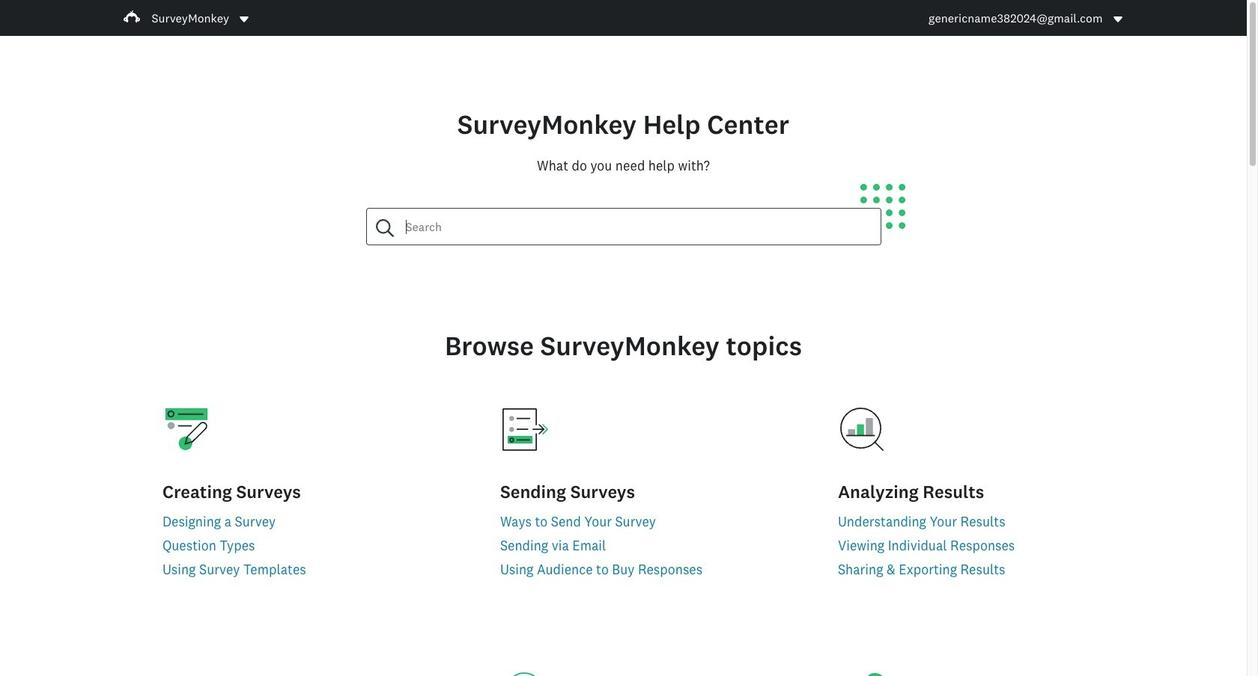 Task type: locate. For each thing, give the bounding box(es) containing it.
search image
[[376, 219, 394, 237], [376, 219, 394, 237]]

open image
[[240, 16, 249, 22]]

open image
[[238, 13, 250, 25], [1112, 13, 1124, 25], [1113, 16, 1122, 22]]

Search text field
[[394, 209, 880, 245]]



Task type: vqa. For each thing, say whether or not it's contained in the screenshot.
Search text box
yes



